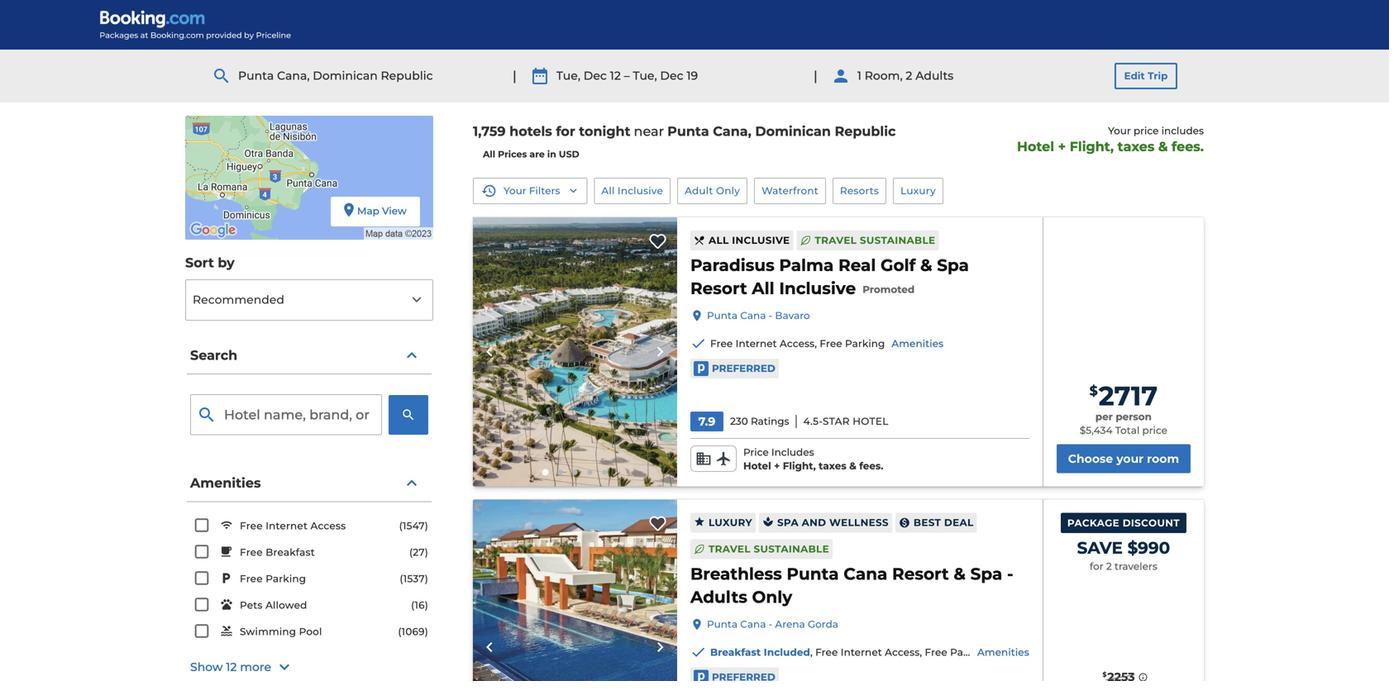 Task type: locate. For each thing, give the bounding box(es) containing it.
–
[[624, 69, 630, 83]]

your
[[1108, 125, 1131, 137], [504, 185, 526, 197]]

12 left –
[[610, 69, 621, 83]]

spa for real
[[937, 255, 969, 275]]

internet right ,
[[841, 646, 882, 658]]

- inside breathless punta cana resort & spa - adults only
[[1007, 564, 1013, 584]]

only right "adult"
[[716, 185, 740, 197]]

price inside $ 2717 per person $5,434 total price
[[1142, 425, 1167, 437]]

2717
[[1099, 380, 1158, 412]]

0 horizontal spatial adults
[[690, 587, 747, 607]]

inclusive left "adult"
[[618, 185, 663, 197]]

photo carousel region
[[473, 217, 677, 486], [473, 500, 677, 681]]

1 vertical spatial inclusive
[[732, 234, 790, 246]]

2 tue, from the left
[[633, 69, 657, 83]]

internet up free breakfast
[[266, 520, 308, 532]]

star
[[823, 415, 850, 427]]

2 horizontal spatial internet
[[841, 646, 882, 658]]

1 vertical spatial amenities
[[190, 475, 261, 491]]

0 vertical spatial flight,
[[1070, 139, 1114, 155]]

1 vertical spatial $
[[1102, 671, 1107, 679]]

travel up 'real'
[[815, 234, 857, 246]]

$ for $
[[1102, 671, 1107, 679]]

your for your price includes hotel + flight, taxes & fees.
[[1108, 125, 1131, 137]]

2 dec from the left
[[660, 69, 683, 83]]

hotel inside price includes hotel + flight, taxes & fees.
[[743, 460, 771, 472]]

| left the 1
[[814, 68, 818, 84]]

2 | from the left
[[814, 68, 818, 84]]

hotel for 4.5-star hotel
[[853, 415, 889, 427]]

choose
[[1068, 452, 1113, 466]]

1 horizontal spatial tue,
[[633, 69, 657, 83]]

12 left more
[[226, 660, 237, 674]]

2 vertical spatial parking
[[950, 646, 990, 658]]

& down includes on the right top of page
[[1158, 139, 1168, 155]]

$ 2717 per person $5,434 total price
[[1080, 380, 1167, 437]]

only inside breathless punta cana resort & spa - adults only
[[752, 587, 792, 607]]

& inside price includes hotel + flight, taxes & fees.
[[849, 460, 856, 472]]

choose your room button
[[1057, 444, 1191, 473]]

1 horizontal spatial 12
[[610, 69, 621, 83]]

price left includes on the right top of page
[[1134, 125, 1159, 137]]

access, down the breathless punta cana resort & spa - adults only element on the bottom of the page
[[885, 646, 922, 658]]

1 horizontal spatial breakfast
[[710, 646, 761, 658]]

internet for access
[[266, 520, 308, 532]]

1 vertical spatial photo carousel region
[[473, 500, 677, 681]]

230 ratings
[[730, 415, 789, 427]]

expand image
[[567, 184, 580, 197]]

go to image #5 image
[[602, 470, 607, 475]]

property building image
[[473, 217, 677, 486]]

0 vertical spatial all inclusive
[[601, 185, 663, 197]]

spa left and
[[777, 517, 799, 529]]

0 vertical spatial fees.
[[1172, 139, 1204, 155]]

recommended button
[[185, 279, 433, 321]]

resort down paradisus at the top of the page
[[690, 278, 747, 298]]

trip
[[1148, 70, 1168, 82]]

inclusive down palma at the top right of page
[[779, 278, 856, 298]]

1 horizontal spatial amenities
[[892, 338, 944, 350]]

2 vertical spatial hotel
[[743, 460, 771, 472]]

adults right room,
[[915, 69, 954, 83]]

0 vertical spatial sustainable
[[860, 234, 935, 246]]

cana
[[740, 309, 766, 321], [844, 564, 887, 584], [740, 618, 766, 630]]

sustainable down and
[[754, 543, 829, 555]]

0 horizontal spatial access,
[[780, 338, 817, 350]]

map
[[357, 205, 379, 217]]

resort down best on the bottom right of page
[[892, 564, 949, 584]]

flight, inside price includes hotel + flight, taxes & fees.
[[783, 460, 816, 472]]

+ inside price includes hotel + flight, taxes & fees.
[[774, 460, 780, 472]]

0 horizontal spatial travel
[[709, 543, 751, 555]]

& down '4.5-star hotel'
[[849, 460, 856, 472]]

taxes down the edit
[[1118, 139, 1155, 155]]

- for resort
[[769, 309, 772, 321]]

(27)
[[409, 547, 428, 559]]

1 vertical spatial -
[[1007, 564, 1013, 584]]

sustainable up 'golf'
[[860, 234, 935, 246]]

cana down wellness
[[844, 564, 887, 584]]

$5,434
[[1080, 425, 1113, 437]]

price
[[743, 446, 769, 458]]

save $990
[[1077, 538, 1170, 558]]

1,759
[[473, 123, 506, 139]]

dec left 19
[[660, 69, 683, 83]]

$
[[1089, 383, 1098, 399], [1102, 671, 1107, 679]]

2 vertical spatial -
[[769, 618, 772, 630]]

0 vertical spatial photo carousel region
[[473, 217, 677, 486]]

0 vertical spatial spa
[[937, 255, 969, 275]]

all inclusive up paradisus at the top of the page
[[709, 234, 790, 246]]

go to image #1 image
[[542, 469, 549, 476]]

booking.com packages image
[[99, 10, 292, 40]]

0 horizontal spatial cana,
[[277, 69, 310, 83]]

deal
[[944, 517, 974, 529]]

1 horizontal spatial spa
[[937, 255, 969, 275]]

palma
[[779, 255, 834, 275]]

0 vertical spatial $
[[1089, 383, 1098, 399]]

1 vertical spatial hotel
[[853, 415, 889, 427]]

punta down and
[[787, 564, 839, 584]]

price down person
[[1142, 425, 1167, 437]]

breakfast included , free internet access, free parking
[[710, 646, 990, 658]]

2 vertical spatial amenities
[[977, 646, 1029, 658]]

0 horizontal spatial parking
[[266, 573, 306, 585]]

internet up preferred
[[736, 338, 777, 350]]

0 vertical spatial +
[[1058, 139, 1066, 155]]

&
[[1158, 139, 1168, 155], [920, 255, 932, 275], [849, 460, 856, 472], [954, 564, 966, 584]]

punta for punta  cana - arena gorda
[[707, 618, 738, 630]]

your inside your price includes hotel + flight, taxes & fees.
[[1108, 125, 1131, 137]]

0 horizontal spatial |
[[513, 68, 517, 84]]

1 vertical spatial your
[[504, 185, 526, 197]]

edit trip button
[[1115, 63, 1177, 89]]

1 vertical spatial +
[[774, 460, 780, 472]]

2 vertical spatial internet
[[841, 646, 882, 658]]

parking
[[845, 338, 885, 350], [266, 573, 306, 585], [950, 646, 990, 658]]

$ for $ 2717 per person $5,434 total price
[[1089, 383, 1098, 399]]

- for -
[[769, 618, 772, 630]]

amenities button
[[187, 465, 432, 502]]

0 horizontal spatial sustainable
[[754, 543, 829, 555]]

& down deal
[[954, 564, 966, 584]]

dominican
[[313, 69, 378, 83], [755, 123, 831, 139]]

1 horizontal spatial taxes
[[1118, 139, 1155, 155]]

1 vertical spatial breakfast
[[710, 646, 761, 658]]

taxes
[[1118, 139, 1155, 155], [819, 460, 846, 472]]

show 12 more
[[190, 660, 271, 674]]

in
[[547, 149, 556, 160]]

filters
[[529, 185, 560, 197]]

1 horizontal spatial fees.
[[1172, 139, 1204, 155]]

1 horizontal spatial |
[[814, 68, 818, 84]]

spa right 'golf'
[[937, 255, 969, 275]]

0 horizontal spatial flight,
[[783, 460, 816, 472]]

0 horizontal spatial taxes
[[819, 460, 846, 472]]

usd
[[559, 149, 579, 160]]

flight, inside your price includes hotel + flight, taxes & fees.
[[1070, 139, 1114, 155]]

your down the edit
[[1108, 125, 1131, 137]]

1 vertical spatial cana,
[[713, 123, 751, 139]]

(1537)
[[400, 573, 428, 585]]

0 vertical spatial only
[[716, 185, 740, 197]]

& inside your price includes hotel + flight, taxes & fees.
[[1158, 139, 1168, 155]]

2 right room,
[[906, 69, 912, 83]]

1 vertical spatial adults
[[690, 587, 747, 607]]

dec left –
[[584, 69, 607, 83]]

0 horizontal spatial fees.
[[859, 460, 883, 472]]

0 vertical spatial resort
[[690, 278, 747, 298]]

2 photo carousel region from the top
[[473, 500, 677, 681]]

photo carousel region for save $990
[[473, 500, 677, 681]]

0 vertical spatial price
[[1134, 125, 1159, 137]]

resorts
[[840, 185, 879, 197]]

adults down breathless
[[690, 587, 747, 607]]

show 12 more button
[[190, 658, 428, 678]]

1 horizontal spatial hotel
[[853, 415, 889, 427]]

1 photo carousel region from the top
[[473, 217, 677, 486]]

1 horizontal spatial flight,
[[1070, 139, 1114, 155]]

punta  cana - arena gorda
[[707, 618, 838, 630]]

all right expand image
[[601, 185, 615, 197]]

swimming pool image
[[473, 500, 677, 681]]

2 horizontal spatial spa
[[970, 564, 1002, 584]]

discount
[[1123, 517, 1180, 529]]

0 vertical spatial cana
[[740, 309, 766, 321]]

1 vertical spatial price
[[1142, 425, 1167, 437]]

0 vertical spatial hotel
[[1017, 139, 1054, 155]]

spa inside breathless punta cana resort & spa - adults only
[[970, 564, 1002, 584]]

only up the punta  cana - arena gorda
[[752, 587, 792, 607]]

travel sustainable up breathless
[[709, 543, 829, 555]]

access, down bavaro
[[780, 338, 817, 350]]

0 vertical spatial your
[[1108, 125, 1131, 137]]

2
[[906, 69, 912, 83], [1106, 561, 1112, 573]]

tue, left –
[[556, 69, 580, 83]]

1 horizontal spatial resort
[[892, 564, 949, 584]]

& right 'golf'
[[920, 255, 932, 275]]

punta down booking.com packages image
[[238, 69, 274, 83]]

travel up breathless
[[709, 543, 751, 555]]

map view
[[357, 205, 407, 217]]

all up paradisus at the top of the page
[[709, 234, 729, 246]]

0 vertical spatial -
[[769, 309, 772, 321]]

room
[[1147, 452, 1179, 466]]

0 horizontal spatial tue,
[[556, 69, 580, 83]]

punta down paradisus at the top of the page
[[707, 309, 738, 321]]

your inside the your filters button
[[504, 185, 526, 197]]

go to image #2 image
[[558, 470, 563, 475]]

fees. down includes on the right top of page
[[1172, 139, 1204, 155]]

tonight
[[579, 123, 630, 139]]

| up 'hotels'
[[513, 68, 517, 84]]

1 vertical spatial for
[[1090, 561, 1104, 573]]

2 vertical spatial cana
[[740, 618, 766, 630]]

0 vertical spatial luxury
[[901, 185, 936, 197]]

1 horizontal spatial dominican
[[755, 123, 831, 139]]

0 horizontal spatial 12
[[226, 660, 237, 674]]

spa for cana
[[970, 564, 1002, 584]]

adults
[[915, 69, 954, 83], [690, 587, 747, 607]]

cana inside breathless punta cana resort & spa - adults only
[[844, 564, 887, 584]]

spa
[[937, 255, 969, 275], [777, 517, 799, 529], [970, 564, 1002, 584]]

access,
[[780, 338, 817, 350], [885, 646, 922, 658]]

luxury right resorts
[[901, 185, 936, 197]]

0 horizontal spatial +
[[774, 460, 780, 472]]

all inclusive
[[601, 185, 663, 197], [709, 234, 790, 246]]

your filters button
[[473, 178, 587, 204]]

2 horizontal spatial hotel
[[1017, 139, 1054, 155]]

inclusive
[[618, 185, 663, 197], [732, 234, 790, 246], [779, 278, 856, 298]]

cana,
[[277, 69, 310, 83], [713, 123, 751, 139]]

0 vertical spatial for
[[556, 123, 575, 139]]

breakfast down the punta  cana - arena gorda
[[710, 646, 761, 658]]

0 vertical spatial parking
[[845, 338, 885, 350]]

0 horizontal spatial republic
[[381, 69, 433, 83]]

amenities inside dropdown button
[[190, 475, 261, 491]]

1 vertical spatial 2
[[1106, 561, 1112, 573]]

spa inside paradisus palma real golf & spa resort all inclusive
[[937, 255, 969, 275]]

2 vertical spatial inclusive
[[779, 278, 856, 298]]

all
[[483, 149, 495, 160], [601, 185, 615, 197], [709, 234, 729, 246], [752, 278, 774, 298]]

golf
[[881, 255, 916, 275]]

2 down save
[[1106, 561, 1112, 573]]

0 horizontal spatial all inclusive
[[601, 185, 663, 197]]

more
[[240, 660, 271, 674]]

your left filters
[[504, 185, 526, 197]]

fees.
[[1172, 139, 1204, 155], [859, 460, 883, 472]]

paradisus palma real golf & spa resort all inclusive
[[690, 255, 969, 298]]

0 horizontal spatial 2
[[906, 69, 912, 83]]

for up usd
[[556, 123, 575, 139]]

0 horizontal spatial dec
[[584, 69, 607, 83]]

0 vertical spatial adults
[[915, 69, 954, 83]]

cana left bavaro
[[740, 309, 766, 321]]

0 vertical spatial cana,
[[277, 69, 310, 83]]

taxes inside price includes hotel + flight, taxes & fees.
[[819, 460, 846, 472]]

spa down deal
[[970, 564, 1002, 584]]

free
[[710, 338, 733, 350], [820, 338, 842, 350], [240, 520, 263, 532], [240, 547, 263, 559], [240, 573, 263, 585], [815, 646, 838, 658], [925, 646, 947, 658]]

taxes down star
[[819, 460, 846, 472]]

1 horizontal spatial sustainable
[[860, 234, 935, 246]]

1 horizontal spatial parking
[[845, 338, 885, 350]]

1 vertical spatial travel
[[709, 543, 751, 555]]

for down save
[[1090, 561, 1104, 573]]

all inclusive right expand image
[[601, 185, 663, 197]]

includes
[[771, 446, 814, 458]]

1 horizontal spatial adults
[[915, 69, 954, 83]]

1 horizontal spatial republic
[[835, 123, 896, 139]]

breakfast down free internet access
[[266, 547, 315, 559]]

1 | from the left
[[513, 68, 517, 84]]

luxury up breathless
[[709, 517, 752, 529]]

fees. inside price includes hotel + flight, taxes & fees.
[[859, 460, 883, 472]]

free internet access, free parking amenities
[[710, 338, 944, 350]]

1,759 hotels for tonight near punta cana, dominican republic
[[473, 123, 896, 139]]

access
[[310, 520, 346, 532]]

1 horizontal spatial $
[[1102, 671, 1107, 679]]

cana left the arena
[[740, 618, 766, 630]]

0 horizontal spatial internet
[[266, 520, 308, 532]]

travel sustainable up 'real'
[[815, 234, 935, 246]]

1 vertical spatial parking
[[266, 573, 306, 585]]

tue, right –
[[633, 69, 657, 83]]

$ inside $ 2717 per person $5,434 total price
[[1089, 383, 1098, 399]]

waterfront
[[762, 185, 818, 197]]

edit trip
[[1124, 70, 1168, 82]]

travel sustainable
[[815, 234, 935, 246], [709, 543, 829, 555]]

all up 'punta cana - bavaro'
[[752, 278, 774, 298]]

0 vertical spatial internet
[[736, 338, 777, 350]]

punta down breathless
[[707, 618, 738, 630]]

sustainable
[[860, 234, 935, 246], [754, 543, 829, 555]]

dec
[[584, 69, 607, 83], [660, 69, 683, 83]]

-
[[769, 309, 772, 321], [1007, 564, 1013, 584], [769, 618, 772, 630]]

0 vertical spatial travel
[[815, 234, 857, 246]]

+
[[1058, 139, 1066, 155], [774, 460, 780, 472]]

go to image #3 image
[[573, 470, 578, 475]]

fees. down '4.5-star hotel'
[[859, 460, 883, 472]]

0 vertical spatial access,
[[780, 338, 817, 350]]

1 horizontal spatial your
[[1108, 125, 1131, 137]]

inclusive up paradisus at the top of the page
[[732, 234, 790, 246]]



Task type: vqa. For each thing, say whether or not it's contained in the screenshot.
Conditioned
no



Task type: describe. For each thing, give the bounding box(es) containing it.
2 horizontal spatial amenities
[[977, 646, 1029, 658]]

inclusive inside paradisus palma real golf & spa resort all inclusive
[[779, 278, 856, 298]]

all prices are in usd
[[483, 149, 579, 160]]

& inside breathless punta cana resort & spa - adults only
[[954, 564, 966, 584]]

breathless punta cana resort & spa - adults only element
[[690, 563, 1029, 608]]

(1069)
[[398, 626, 428, 638]]

paradisus
[[690, 255, 774, 275]]

0 vertical spatial dominican
[[313, 69, 378, 83]]

by
[[218, 255, 235, 271]]

preferred
[[712, 362, 775, 374]]

1 horizontal spatial for
[[1090, 561, 1104, 573]]

go to image #4 image
[[587, 470, 592, 475]]

show
[[190, 660, 223, 674]]

free parking
[[240, 573, 306, 585]]

hotel inside your price includes hotel + flight, taxes & fees.
[[1017, 139, 1054, 155]]

punta inside breathless punta cana resort & spa - adults only
[[787, 564, 839, 584]]

0 horizontal spatial for
[[556, 123, 575, 139]]

0 horizontal spatial only
[[716, 185, 740, 197]]

internet for access,
[[736, 338, 777, 350]]

7.9
[[698, 414, 715, 429]]

for 2 travelers
[[1090, 561, 1157, 573]]

punta right near
[[667, 123, 709, 139]]

search button
[[187, 337, 432, 375]]

4.5-
[[803, 415, 823, 427]]

19
[[687, 69, 698, 83]]

hotels
[[509, 123, 552, 139]]

1 dec from the left
[[584, 69, 607, 83]]

hotel for price includes hotel + flight, taxes & fees.
[[743, 460, 771, 472]]

2 horizontal spatial parking
[[950, 646, 990, 658]]

best deal
[[914, 517, 974, 529]]

230
[[730, 415, 748, 427]]

free internet access
[[240, 520, 346, 532]]

adults inside breathless punta cana resort & spa - adults only
[[690, 587, 747, 607]]

pets allowed
[[240, 600, 307, 612]]

| for 1 room, 2 adults
[[814, 68, 818, 84]]

includes
[[1161, 125, 1204, 137]]

near
[[634, 123, 664, 139]]

your price includes hotel + flight, taxes & fees.
[[1017, 125, 1204, 155]]

0 vertical spatial breakfast
[[266, 547, 315, 559]]

allowed
[[265, 600, 307, 612]]

arena
[[775, 618, 805, 630]]

adult
[[685, 185, 713, 197]]

travelers
[[1115, 561, 1157, 573]]

all down 1,759
[[483, 149, 495, 160]]

1 vertical spatial travel sustainable
[[709, 543, 829, 555]]

cana for palma
[[740, 309, 766, 321]]

+ inside your price includes hotel + flight, taxes & fees.
[[1058, 139, 1066, 155]]

0 vertical spatial 2
[[906, 69, 912, 83]]

price inside your price includes hotel + flight, taxes & fees.
[[1134, 125, 1159, 137]]

ratings
[[751, 415, 789, 427]]

1 horizontal spatial travel
[[815, 234, 857, 246]]

4.5-star hotel
[[803, 415, 889, 427]]

all inside paradisus palma real golf & spa resort all inclusive
[[752, 278, 774, 298]]

your filters
[[504, 185, 560, 197]]

punta for punta cana, dominican republic
[[238, 69, 274, 83]]

,
[[810, 646, 813, 658]]

sort
[[185, 255, 214, 271]]

photo carousel region for 2717
[[473, 217, 677, 486]]

adult only
[[685, 185, 740, 197]]

included
[[764, 646, 810, 658]]

sort by
[[185, 255, 235, 271]]

free breakfast
[[240, 547, 315, 559]]

Hotel name, brand, or keyword text field
[[190, 394, 382, 435]]

1 vertical spatial republic
[[835, 123, 896, 139]]

save
[[1077, 538, 1123, 558]]

view
[[382, 205, 407, 217]]

0 vertical spatial inclusive
[[618, 185, 663, 197]]

taxes inside your price includes hotel + flight, taxes & fees.
[[1118, 139, 1155, 155]]

pets
[[240, 600, 263, 612]]

1 horizontal spatial cana,
[[713, 123, 751, 139]]

1 horizontal spatial access,
[[885, 646, 922, 658]]

1 vertical spatial luxury
[[709, 517, 752, 529]]

1 horizontal spatial luxury
[[901, 185, 936, 197]]

paradisus palma real golf & spa resort all inclusive - promoted element
[[690, 254, 1029, 299]]

1 vertical spatial sustainable
[[754, 543, 829, 555]]

swimming
[[240, 626, 296, 638]]

price includes hotel + flight, taxes & fees.
[[743, 446, 883, 472]]

spa and wellness
[[777, 517, 889, 529]]

& inside paradisus palma real golf & spa resort all inclusive
[[920, 255, 932, 275]]

punta cana, dominican republic
[[238, 69, 433, 83]]

$990
[[1127, 538, 1170, 558]]

your for your filters
[[504, 185, 526, 197]]

prices
[[498, 149, 527, 160]]

gorda
[[808, 618, 838, 630]]

package
[[1067, 517, 1120, 529]]

resort inside breathless punta cana resort & spa - adults only
[[892, 564, 949, 584]]

0 vertical spatial travel sustainable
[[815, 234, 935, 246]]

fees. inside your price includes hotel + flight, taxes & fees.
[[1172, 139, 1204, 155]]

bavaro
[[775, 309, 810, 321]]

0 vertical spatial 12
[[610, 69, 621, 83]]

choose your room
[[1068, 452, 1179, 466]]

(1547)
[[399, 520, 428, 532]]

12 inside show 12 more button
[[226, 660, 237, 674]]

punta for punta cana - bavaro
[[707, 309, 738, 321]]

search
[[190, 347, 237, 363]]

person
[[1116, 411, 1152, 423]]

1 vertical spatial all inclusive
[[709, 234, 790, 246]]

1 horizontal spatial 2
[[1106, 561, 1112, 573]]

edit
[[1124, 70, 1145, 82]]

1 tue, from the left
[[556, 69, 580, 83]]

(16)
[[411, 599, 428, 611]]

pool
[[299, 626, 322, 638]]

swimming pool
[[240, 626, 322, 638]]

| for tue, dec 12 – tue, dec 19
[[513, 68, 517, 84]]

best
[[914, 517, 941, 529]]

1
[[857, 69, 862, 83]]

1 room, 2 adults
[[857, 69, 954, 83]]

resort inside paradisus palma real golf & spa resort all inclusive
[[690, 278, 747, 298]]

breathless
[[690, 564, 782, 584]]

tue, dec 12 – tue, dec 19
[[556, 69, 698, 83]]

cana for punta
[[740, 618, 766, 630]]

your
[[1116, 452, 1144, 466]]

and
[[802, 517, 826, 529]]

total
[[1115, 425, 1140, 437]]

package discount
[[1067, 517, 1180, 529]]

real
[[838, 255, 876, 275]]

per
[[1095, 411, 1113, 423]]

0 horizontal spatial spa
[[777, 517, 799, 529]]

room,
[[865, 69, 903, 83]]

are
[[530, 149, 545, 160]]



